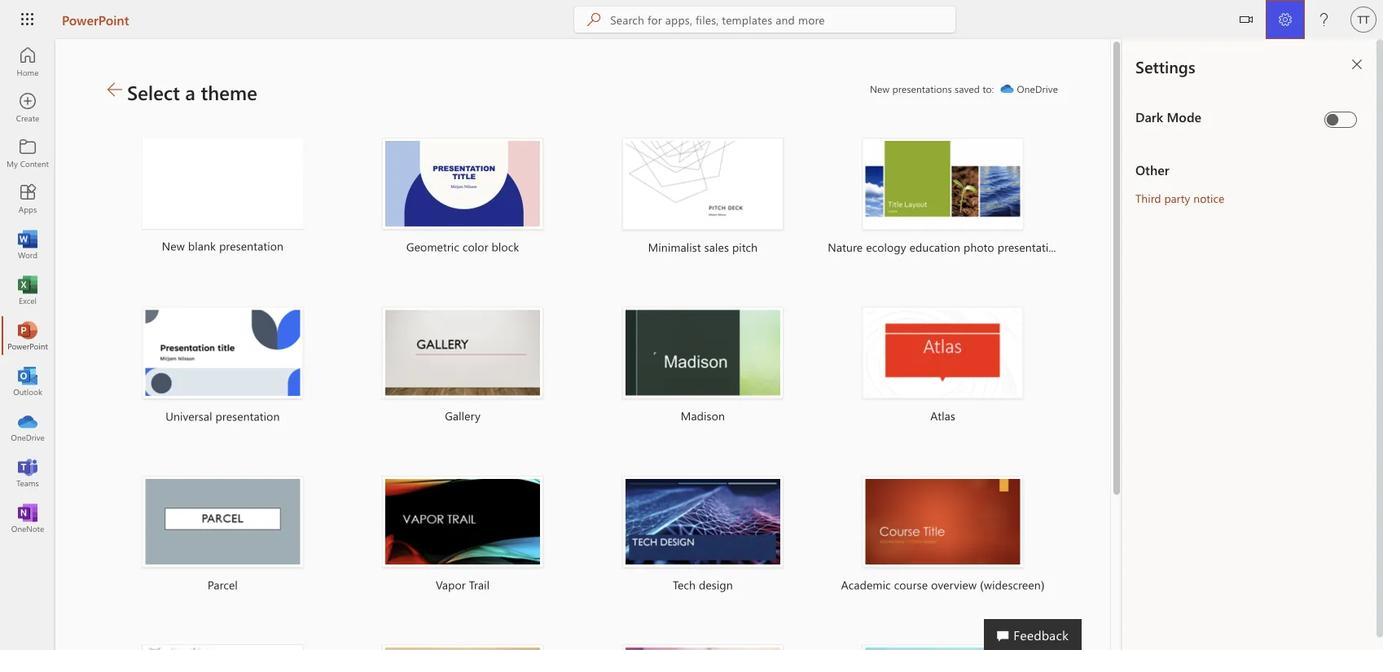 Task type: vqa. For each thing, say whether or not it's contained in the screenshot.
'presentation' within Nature ecology education photo presentation link
no



Task type: describe. For each thing, give the bounding box(es) containing it.
blank
[[188, 238, 216, 253]]

presentation right "universal"
[[216, 409, 280, 424]]

new blank presentation link
[[108, 118, 338, 276]]

madison
[[681, 408, 725, 423]]

Search box. Suggestions appear as you type. search field
[[611, 7, 956, 33]]

course
[[895, 577, 928, 592]]

powerpoint image
[[20, 328, 36, 344]]

tech
[[673, 577, 696, 592]]

theme
[[201, 79, 257, 105]]

geometric color block image
[[382, 138, 544, 230]]

other
[[1136, 161, 1170, 178]]

universal presentation
[[166, 409, 280, 424]]

atlas
[[931, 408, 956, 423]]

dark
[[1136, 108, 1164, 125]]

pitch
[[733, 240, 758, 255]]

gallery image
[[382, 307, 544, 399]]

apps image
[[20, 191, 36, 207]]

design
[[699, 577, 733, 592]]

tech design link
[[588, 457, 818, 615]]

minimalist sales pitch
[[648, 240, 758, 255]]

ecology
[[866, 240, 907, 255]]

create image
[[20, 99, 36, 116]]

settings
[[1136, 55, 1196, 77]]

academic
[[842, 577, 891, 592]]

a
[[185, 79, 196, 105]]

onedrive image
[[20, 419, 36, 435]]

madison link
[[588, 287, 818, 446]]

gallery
[[445, 408, 481, 423]]

third
[[1136, 190, 1162, 205]]

tt
[[1358, 13, 1370, 26]]

select a theme
[[127, 79, 257, 105]]

madison image
[[623, 307, 784, 399]]

outlook image
[[20, 373, 36, 390]]

party
[[1165, 190, 1191, 205]]

third party notice
[[1136, 190, 1225, 205]]

notice
[[1194, 190, 1225, 205]]

nature ecology education photo presentation
[[828, 240, 1062, 255]]

universal presentation image
[[142, 307, 303, 400]]

none search field inside powerpoint banner
[[575, 7, 956, 33]]

parcel image
[[142, 476, 303, 568]]

feedback
[[1014, 626, 1069, 643]]

home image
[[20, 54, 36, 70]]

select
[[127, 79, 180, 105]]

new blank presentation
[[162, 238, 284, 253]]

 button
[[1227, 0, 1266, 42]]

new for new presentations saved to:
[[870, 82, 890, 95]]

onedrive
[[1017, 82, 1059, 95]]

photo
[[964, 240, 995, 255]]

dark mode
[[1136, 108, 1202, 125]]

block
[[492, 239, 519, 254]]

nature
[[828, 240, 863, 255]]



Task type: locate. For each thing, give the bounding box(es) containing it.
feedback button
[[985, 619, 1082, 650]]

powerpoint banner
[[0, 0, 1384, 42]]

gallery link
[[348, 287, 578, 446]]

1 horizontal spatial new
[[870, 82, 890, 95]]

organic image
[[382, 645, 544, 650]]

vapor trail image
[[382, 476, 544, 568]]

excel image
[[20, 282, 36, 298]]

watercolor presentation (widescreen) image
[[863, 645, 1024, 650]]

powerpoint
[[62, 11, 129, 28]]

presentations
[[893, 82, 953, 95]]

presentation
[[219, 238, 284, 253], [998, 240, 1062, 255], [216, 409, 280, 424]]

overview
[[932, 577, 977, 592]]

vapor trail link
[[348, 457, 578, 615]]

nature ecology education photo presentation link
[[828, 118, 1062, 278]]

sales
[[705, 240, 729, 255]]

cherry blossom nature presentation (widescreen) image
[[623, 645, 784, 650]]

None search field
[[575, 7, 956, 33]]

parcel link
[[108, 457, 338, 615]]

my content image
[[20, 145, 36, 161]]

atlas link
[[828, 287, 1059, 446]]

academic course overview (widescreen)
[[842, 577, 1045, 592]]

color
[[463, 239, 489, 254]]

tech design
[[673, 577, 733, 592]]

parcel
[[208, 577, 238, 592]]

settings region
[[1074, 39, 1384, 650], [1123, 39, 1384, 650]]

vapor trail
[[436, 577, 490, 592]]

tt button
[[1345, 0, 1384, 39]]

1 vertical spatial new
[[162, 238, 185, 253]]

presentation right photo
[[998, 240, 1062, 255]]

1 settings region from the left
[[1074, 39, 1384, 650]]

mode
[[1167, 108, 1202, 125]]

templates element
[[108, 118, 1068, 650]]

academic course overview (widescreen) link
[[828, 457, 1059, 615]]

new left blank
[[162, 238, 185, 253]]


[[1240, 13, 1253, 26]]

presentation right blank
[[219, 238, 284, 253]]

navigation
[[0, 39, 55, 541]]

other element
[[1136, 161, 1364, 178]]

(widescreen)
[[981, 577, 1045, 592]]

education
[[910, 240, 961, 255]]

new left presentations
[[870, 82, 890, 95]]

new presentations saved to:
[[870, 82, 995, 95]]

dark mode element
[[1136, 108, 1319, 126]]

onenote image
[[20, 510, 36, 526]]

geometric color block
[[407, 239, 519, 254]]

to:
[[983, 82, 995, 95]]

droplet image
[[142, 645, 303, 650]]

geometric color block link
[[348, 118, 578, 277]]

word image
[[20, 236, 36, 253]]

geometric
[[407, 239, 460, 254]]

universal presentation link
[[108, 287, 338, 447]]

minimalist sales pitch image
[[623, 138, 784, 230]]

third party notice link
[[1136, 190, 1225, 205]]

atlas image
[[863, 307, 1024, 399]]

new
[[870, 82, 890, 95], [162, 238, 185, 253]]

academic course overview (widescreen) image
[[863, 476, 1024, 568]]

minimalist
[[648, 240, 701, 255]]

2 settings region from the left
[[1123, 39, 1384, 650]]

universal
[[166, 409, 212, 424]]

minimalist sales pitch link
[[588, 118, 818, 278]]

nature ecology education photo presentation image
[[863, 138, 1024, 230]]

0 horizontal spatial new
[[162, 238, 185, 253]]

new for new blank presentation
[[162, 238, 185, 253]]

trail
[[469, 577, 490, 592]]

tech design image
[[623, 476, 784, 568]]

0 vertical spatial new
[[870, 82, 890, 95]]

teams image
[[20, 465, 36, 481]]

new inside new blank presentation link
[[162, 238, 185, 253]]

saved
[[955, 82, 980, 95]]

vapor
[[436, 577, 466, 592]]



